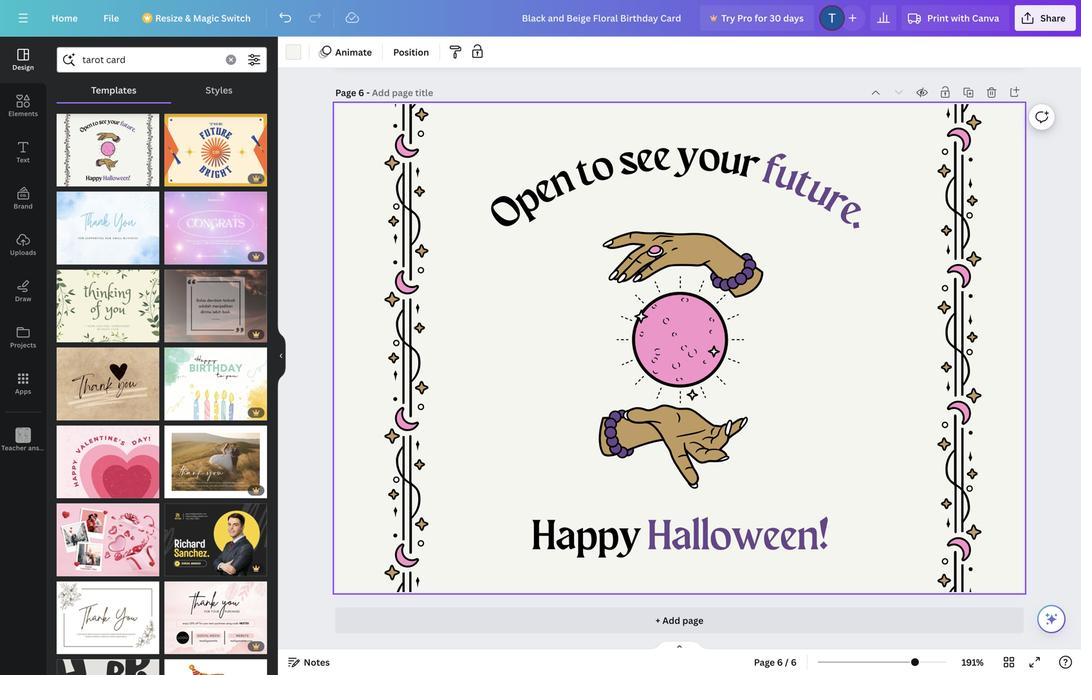Task type: locate. For each thing, give the bounding box(es) containing it.
red funny female birthday card group
[[164, 653, 267, 676]]

of
[[176, 174, 184, 184]]

projects button
[[0, 315, 46, 361]]

design
[[12, 63, 34, 72]]

0 vertical spatial page
[[335, 87, 356, 99]]

y o u
[[677, 136, 745, 185]]

blue watercolor thank you card group
[[57, 184, 159, 265]]

1 horizontal spatial o
[[697, 137, 723, 182]]

apps
[[15, 388, 31, 396]]

t right f at the top
[[788, 162, 819, 207]]

blue orange and yellow bright & maximalist general greetings graduation flat card group
[[164, 106, 267, 187]]

6
[[359, 87, 364, 99], [777, 657, 783, 669], [791, 657, 797, 669]]

page inside button
[[754, 657, 775, 669]]

0 horizontal spatial t
[[571, 151, 599, 196]]

page left /
[[754, 657, 775, 669]]

page
[[683, 615, 704, 627]]

purple and pink modern occult halloween card image
[[57, 114, 159, 187]]

1
[[171, 174, 175, 184]]

try pro for 30 days button
[[700, 5, 814, 31]]

page left "-" at the left top
[[335, 87, 356, 99]]

home
[[52, 12, 78, 24]]

1 horizontal spatial page
[[754, 657, 775, 669]]

.
[[845, 200, 878, 239]]

quotes of the day (card (landscape)) group
[[164, 262, 267, 343]]

text button
[[0, 129, 46, 176]]

uploads button
[[0, 222, 46, 268]]

1 of 2
[[171, 174, 190, 184]]

page
[[335, 87, 356, 99], [754, 657, 775, 669]]

brand button
[[0, 176, 46, 222]]

show pages image
[[649, 641, 711, 652]]

Page title text field
[[372, 86, 435, 99]]

s e e
[[616, 137, 672, 185]]

pink modern love heart happy valentine's day card image
[[57, 426, 159, 499]]

;
[[22, 445, 24, 453]]

quotes of the day (card (landscape)) image
[[164, 270, 267, 343]]

+
[[656, 615, 661, 627]]

f
[[758, 150, 783, 194]]

teacher answer keys
[[1, 444, 67, 453]]

page 6 / 6 button
[[749, 653, 802, 673]]

2 horizontal spatial 6
[[791, 657, 797, 669]]

o left f at the top
[[697, 137, 723, 182]]

resize & magic switch button
[[135, 5, 261, 31]]

r
[[737, 143, 763, 189], [818, 180, 855, 225]]

canva
[[973, 12, 1000, 24]]

u inside y o u
[[717, 139, 745, 185]]

home link
[[41, 5, 88, 31]]

try
[[722, 12, 736, 24]]

o
[[484, 189, 531, 239]]

red funny female birthday card image
[[164, 660, 267, 676]]

0 horizontal spatial 6
[[359, 87, 364, 99]]

#f5f5ef image
[[286, 44, 301, 60]]

minimalist pink watercolor business thank you card (card landscape) image
[[164, 582, 267, 655]]

+ add page
[[656, 615, 704, 627]]

t
[[571, 151, 599, 196], [788, 162, 819, 207]]

Use 5+ words to describe... search field
[[82, 48, 218, 72]]

6 right /
[[791, 657, 797, 669]]

e
[[652, 137, 672, 180], [634, 138, 656, 182], [527, 168, 562, 214], [832, 190, 870, 234]]

notes button
[[283, 653, 335, 673]]

days
[[784, 12, 804, 24]]

t left s
[[571, 151, 599, 196]]

o right n
[[587, 145, 619, 192]]

share button
[[1015, 5, 1076, 31]]

draw button
[[0, 268, 46, 315]]

6 for -
[[359, 87, 364, 99]]

1 horizontal spatial 6
[[777, 657, 783, 669]]

u
[[717, 139, 745, 185], [769, 154, 804, 201], [800, 169, 839, 217]]

minimalist simple thank card landscape group
[[57, 575, 159, 655]]

+ add page button
[[335, 608, 1024, 634]]

#f5f5ef image
[[286, 44, 301, 60]]

blue watercolor thank you card image
[[57, 192, 159, 265]]

share
[[1041, 12, 1066, 24]]

6 left "-" at the left top
[[359, 87, 364, 99]]

switch
[[221, 12, 251, 24]]

happy
[[532, 518, 641, 560]]

resize & magic switch
[[155, 12, 251, 24]]

white watercolor happy birthday card image
[[164, 348, 267, 421]]

text
[[17, 156, 30, 164]]

o
[[697, 137, 723, 182], [587, 145, 619, 192]]

uploads
[[10, 249, 36, 257]]

1 vertical spatial page
[[754, 657, 775, 669]]

0 horizontal spatial page
[[335, 87, 356, 99]]

for
[[755, 12, 768, 24]]

print with canva
[[928, 12, 1000, 24]]

file
[[103, 12, 119, 24]]

191%
[[962, 657, 984, 669]]

1 horizontal spatial r
[[818, 180, 855, 225]]

happy halloween!
[[532, 518, 829, 560]]

file button
[[93, 5, 130, 31]]

print with canva button
[[902, 5, 1010, 31]]

Design title text field
[[512, 5, 695, 31]]

s
[[616, 140, 641, 185]]

0 horizontal spatial r
[[737, 143, 763, 189]]

pro
[[738, 12, 753, 24]]

projects
[[10, 341, 36, 350]]

y
[[677, 136, 699, 179]]

6 left /
[[777, 657, 783, 669]]



Task type: describe. For each thing, give the bounding box(es) containing it.
animate button
[[315, 42, 377, 62]]

draw
[[15, 295, 31, 304]]

add
[[663, 615, 681, 627]]

pink modern congratulations card image
[[164, 192, 267, 265]]

0 horizontal spatial o
[[587, 145, 619, 192]]

white elegant romantic photo wedding thank you card image
[[164, 426, 267, 499]]

black beige typography happy birthday card group
[[57, 653, 159, 676]]

design button
[[0, 37, 46, 83]]

p
[[508, 177, 548, 224]]

main menu bar
[[0, 0, 1082, 37]]

resize
[[155, 12, 183, 24]]

teacher
[[1, 444, 27, 453]]

elements
[[8, 109, 38, 118]]

animate
[[335, 46, 372, 58]]

hide image
[[277, 325, 286, 387]]

purple and pink modern occult halloween card group
[[57, 106, 159, 187]]

styles button
[[171, 78, 267, 102]]

halloween!
[[648, 518, 829, 560]]

brand
[[14, 202, 33, 211]]

page for page 6 -
[[335, 87, 356, 99]]

/
[[785, 657, 789, 669]]

2
[[186, 174, 190, 184]]

white elegant romantic photo wedding thank you card group
[[164, 418, 267, 499]]

minimalist pink watercolor business thank you card (card landscape) group
[[164, 575, 267, 655]]

white watercolor happy birthday card group
[[164, 340, 267, 421]]

black beige typography happy birthday card image
[[57, 660, 159, 676]]

o inside y o u
[[697, 137, 723, 182]]

elements button
[[0, 83, 46, 129]]

keys
[[52, 444, 67, 453]]

light yellow leaves wreath sympathy card image
[[57, 270, 159, 343]]

pink cute valentine's day photos card image
[[57, 504, 159, 577]]

try pro for 30 days
[[722, 12, 804, 24]]

minimalist simple thank card landscape image
[[57, 582, 159, 655]]

templates
[[91, 84, 137, 96]]

n
[[544, 159, 581, 207]]

6 for /
[[777, 657, 783, 669]]

magic
[[193, 12, 219, 24]]

30
[[770, 12, 781, 24]]

1 horizontal spatial t
[[788, 162, 819, 207]]

position
[[393, 46, 429, 58]]

191% button
[[952, 653, 994, 673]]

black yellow modern general manager card image
[[164, 504, 267, 577]]

apps button
[[0, 361, 46, 408]]

brown craft minimalist thank you card group
[[57, 340, 159, 421]]

page 6 -
[[335, 87, 372, 99]]

page 6 / 6
[[754, 657, 797, 669]]

templates button
[[57, 78, 171, 102]]

pink cute valentine's day photos card group
[[57, 496, 159, 577]]

position button
[[388, 42, 434, 62]]

pink modern love heart happy valentine's day card group
[[57, 418, 159, 499]]

black yellow modern general manager card group
[[164, 496, 267, 577]]

pink modern congratulations card group
[[164, 184, 267, 265]]

light yellow leaves wreath sympathy card group
[[57, 262, 159, 343]]

canva assistant image
[[1044, 612, 1060, 628]]

notes
[[304, 657, 330, 669]]

page for page 6 / 6
[[754, 657, 775, 669]]

answer
[[28, 444, 51, 453]]

side panel tab list
[[0, 37, 67, 464]]

&
[[185, 12, 191, 24]]

-
[[367, 87, 370, 99]]

brown craft minimalist thank you card image
[[57, 348, 159, 421]]

with
[[951, 12, 970, 24]]

styles
[[206, 84, 233, 96]]

print
[[928, 12, 949, 24]]



Task type: vqa. For each thing, say whether or not it's contained in the screenshot.
left the t
yes



